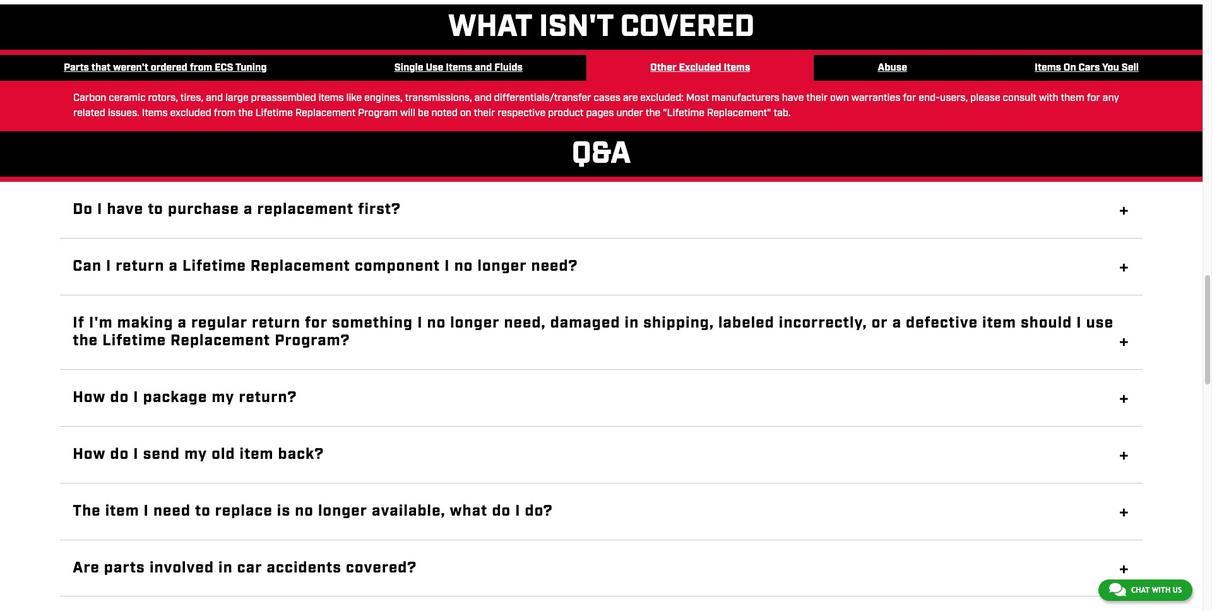 Task type: describe. For each thing, give the bounding box(es) containing it.
the inside if i'm making a regular return for something i no longer need, damaged in shipping, labeled incorrectly, or a defective item should i use the lifetime replacement program?
[[73, 331, 98, 351]]

you
[[1102, 61, 1119, 75]]

"lifetime
[[663, 107, 705, 120]]

2 horizontal spatial no
[[454, 256, 473, 276]]

manufacturers
[[711, 92, 780, 105]]

excluded
[[679, 61, 721, 75]]

covered?
[[346, 558, 417, 578]]

making
[[117, 313, 173, 333]]

how do i send my old item back?
[[73, 444, 324, 465]]

ecs
[[215, 61, 233, 75]]

no inside if i'm making a regular return for something i no longer need, damaged in shipping, labeled incorrectly, or a defective item should i use the lifetime replacement program?
[[427, 313, 446, 333]]

do i have to purchase a replacement first?
[[73, 200, 401, 220]]

i right do
[[97, 200, 103, 220]]

do for send
[[110, 444, 129, 465]]

q&a
[[572, 134, 631, 174]]

abuse button
[[814, 55, 971, 81]]

are parts involved in car accidents covered?
[[73, 558, 417, 578]]

what isn't covered
[[448, 7, 754, 47]]

and down 'single use items and fluids' button
[[474, 92, 492, 105]]

cars
[[1079, 61, 1100, 75]]

consult
[[1003, 92, 1037, 105]]

carbon
[[73, 92, 106, 105]]

replacement inside if i'm making a regular return for something i no longer need, damaged in shipping, labeled incorrectly, or a defective item should i use the lifetime replacement program?
[[171, 331, 270, 351]]

my for old
[[184, 444, 207, 465]]

return inside if i'm making a regular return for something i no longer need, damaged in shipping, labeled incorrectly, or a defective item should i use the lifetime replacement program?
[[252, 313, 301, 333]]

parts that weren't ordered from ecs tuning button
[[0, 55, 331, 81]]

or
[[872, 313, 888, 333]]

package
[[143, 388, 207, 408]]

2 vertical spatial item
[[105, 501, 139, 521]]

available,
[[372, 501, 445, 521]]

large
[[225, 92, 249, 105]]

tires,
[[180, 92, 203, 105]]

need,
[[504, 313, 546, 333]]

items inside 'single use items and fluids' button
[[446, 61, 472, 75]]

1 vertical spatial their
[[474, 107, 495, 120]]

be
[[418, 107, 429, 120]]

shipping,
[[643, 313, 714, 333]]

2 vertical spatial do
[[492, 501, 511, 521]]

component
[[355, 256, 440, 276]]

excluded
[[170, 107, 211, 120]]

lifetime inside if i'm making a regular return for something i no longer need, damaged in shipping, labeled incorrectly, or a defective item should i use the lifetime replacement program?
[[102, 331, 166, 351]]

0 horizontal spatial in
[[218, 558, 233, 578]]

back?
[[278, 444, 324, 465]]

tab.
[[774, 107, 791, 120]]

the
[[73, 501, 101, 521]]

items inside other excluded items 'button'
[[724, 61, 750, 75]]

other excluded items
[[650, 61, 750, 75]]

purchase
[[168, 200, 239, 220]]

carbon ceramic rotors, tires, and large preassembled items like engines, transmissions, and differentials/transfer cases are excluded: most manufacturers have their own warranties for end-users, please consult with them for any related issues. items excluded from the lifetime replacement program will be noted on their respective product pages under the "lifetime replacement" tab.
[[73, 92, 1119, 120]]

chat with us
[[1131, 586, 1182, 595]]

that
[[91, 61, 111, 75]]

single use items and fluids button
[[331, 55, 587, 81]]

if
[[73, 313, 85, 333]]

items
[[318, 92, 344, 105]]

on
[[1064, 61, 1076, 75]]

damaged
[[550, 313, 620, 333]]

return?
[[239, 388, 297, 408]]

i left need
[[144, 501, 149, 521]]

pages
[[586, 107, 614, 120]]

respective
[[498, 107, 546, 120]]

1 horizontal spatial lifetime
[[182, 256, 246, 276]]

replacement inside carbon ceramic rotors, tires, and large preassembled items like engines, transmissions, and differentials/transfer cases are excluded: most manufacturers have their own warranties for end-users, please consult with them for any related issues. items excluded from the lifetime replacement program will be noted on their respective product pages under the "lifetime replacement" tab.
[[295, 107, 356, 120]]

end-
[[919, 92, 940, 105]]

rotors,
[[148, 92, 178, 105]]

comments image
[[1109, 582, 1126, 597]]

users,
[[940, 92, 968, 105]]

from inside button
[[190, 61, 212, 75]]

i right "can" at the left top
[[106, 256, 111, 276]]

with inside carbon ceramic rotors, tires, and large preassembled items like engines, transmissions, and differentials/transfer cases are excluded: most manufacturers have their own warranties for end-users, please consult with them for any related issues. items excluded from the lifetime replacement program will be noted on their respective product pages under the "lifetime replacement" tab.
[[1039, 92, 1058, 105]]

fluids
[[494, 61, 523, 75]]

if i'm making a regular return for something i no longer need, damaged in shipping, labeled incorrectly, or a defective item should i use the lifetime replacement program?
[[73, 313, 1114, 351]]

engines,
[[364, 92, 403, 105]]

defective
[[906, 313, 978, 333]]

and inside button
[[475, 61, 492, 75]]

other excluded items button
[[587, 55, 814, 81]]

product
[[548, 107, 584, 120]]

1 vertical spatial replacement
[[251, 256, 350, 276]]

1 horizontal spatial the
[[238, 107, 253, 120]]

and right tires,
[[206, 92, 223, 105]]

sell
[[1122, 61, 1139, 75]]

abuse
[[878, 61, 907, 75]]

tab list containing parts that weren't ordered from ecs tuning
[[0, 55, 1203, 81]]

please
[[970, 92, 1000, 105]]

use
[[1086, 313, 1114, 333]]

chat with us link
[[1098, 580, 1193, 601]]

labeled
[[718, 313, 774, 333]]

related
[[73, 107, 105, 120]]

do for package
[[110, 388, 129, 408]]

how for how do i package my return?
[[73, 388, 106, 408]]

are
[[623, 92, 638, 105]]

ceramic
[[109, 92, 146, 105]]

do
[[73, 200, 93, 220]]

weren't
[[113, 61, 148, 75]]

what
[[448, 7, 532, 47]]

tuning
[[235, 61, 267, 75]]

from inside carbon ceramic rotors, tires, and large preassembled items like engines, transmissions, and differentials/transfer cases are excluded: most manufacturers have their own warranties for end-users, please consult with them for any related issues. items excluded from the lifetime replacement program will be noted on their respective product pages under the "lifetime replacement" tab.
[[214, 107, 236, 120]]

do?
[[525, 501, 553, 521]]

accidents
[[267, 558, 342, 578]]

parts
[[104, 558, 145, 578]]

on
[[460, 107, 471, 120]]

preassembled
[[251, 92, 316, 105]]

the item i need to replace is no longer available, what do i do?
[[73, 501, 553, 521]]

single use items and fluids
[[394, 61, 523, 75]]

chat
[[1131, 586, 1150, 595]]



Task type: vqa. For each thing, say whether or not it's contained in the screenshot.
tires, at the left of page
yes



Task type: locate. For each thing, give the bounding box(es) containing it.
2 vertical spatial lifetime
[[102, 331, 166, 351]]

warranties
[[851, 92, 901, 105]]

do right the what
[[492, 501, 511, 521]]

other excluded items tab panel
[[73, 91, 1129, 121]]

0 horizontal spatial to
[[148, 200, 164, 220]]

2 horizontal spatial lifetime
[[255, 107, 293, 120]]

0 horizontal spatial lifetime
[[102, 331, 166, 351]]

in inside if i'm making a regular return for something i no longer need, damaged in shipping, labeled incorrectly, or a defective item should i use the lifetime replacement program?
[[625, 313, 639, 333]]

longer right is
[[318, 501, 368, 521]]

0 horizontal spatial no
[[295, 501, 314, 521]]

1 horizontal spatial from
[[214, 107, 236, 120]]

1 how from the top
[[73, 388, 106, 408]]

1 horizontal spatial for
[[903, 92, 916, 105]]

1 vertical spatial item
[[240, 444, 274, 465]]

have inside carbon ceramic rotors, tires, and large preassembled items like engines, transmissions, and differentials/transfer cases are excluded: most manufacturers have their own warranties for end-users, please consult with them for any related issues. items excluded from the lifetime replacement program will be noted on their respective product pages under the "lifetime replacement" tab.
[[782, 92, 804, 105]]

items inside items on cars you sell button
[[1035, 61, 1061, 75]]

0 horizontal spatial return
[[116, 256, 164, 276]]

can
[[73, 256, 102, 276]]

replacement
[[295, 107, 356, 120], [251, 256, 350, 276], [171, 331, 270, 351]]

1 horizontal spatial return
[[252, 313, 301, 333]]

i left send
[[133, 444, 139, 465]]

old
[[212, 444, 235, 465]]

0 horizontal spatial with
[[1039, 92, 1058, 105]]

from left ecs
[[190, 61, 212, 75]]

involved
[[150, 558, 214, 578]]

incorrectly,
[[779, 313, 867, 333]]

0 horizontal spatial the
[[73, 331, 98, 351]]

i right something
[[417, 313, 423, 333]]

their left own
[[806, 92, 828, 105]]

0 vertical spatial in
[[625, 313, 639, 333]]

with left them
[[1039, 92, 1058, 105]]

have up tab.
[[782, 92, 804, 105]]

program?
[[275, 331, 350, 351]]

i left use
[[1077, 313, 1082, 333]]

do
[[110, 388, 129, 408], [110, 444, 129, 465], [492, 501, 511, 521]]

return
[[116, 256, 164, 276], [252, 313, 301, 333]]

1 vertical spatial with
[[1152, 586, 1171, 595]]

0 vertical spatial return
[[116, 256, 164, 276]]

1 horizontal spatial in
[[625, 313, 639, 333]]

how
[[73, 388, 106, 408], [73, 444, 106, 465]]

no
[[454, 256, 473, 276], [427, 313, 446, 333], [295, 501, 314, 521]]

items inside carbon ceramic rotors, tires, and large preassembled items like engines, transmissions, and differentials/transfer cases are excluded: most manufacturers have their own warranties for end-users, please consult with them for any related issues. items excluded from the lifetime replacement program will be noted on their respective product pages under the "lifetime replacement" tab.
[[142, 107, 168, 120]]

item left should at the right bottom of the page
[[982, 313, 1016, 333]]

in left car
[[218, 558, 233, 578]]

how do i package my return?
[[73, 388, 297, 408]]

my left 'old'
[[184, 444, 207, 465]]

2 vertical spatial no
[[295, 501, 314, 521]]

most
[[686, 92, 709, 105]]

1 vertical spatial have
[[107, 200, 143, 220]]

0 vertical spatial to
[[148, 200, 164, 220]]

i right the component
[[445, 256, 450, 276]]

parts that weren't ordered from ecs tuning
[[64, 61, 267, 75]]

should
[[1021, 313, 1072, 333]]

how for how do i send my old item back?
[[73, 444, 106, 465]]

for left end-
[[903, 92, 916, 105]]

0 horizontal spatial item
[[105, 501, 139, 521]]

return right "can" at the left top
[[116, 256, 164, 276]]

any
[[1103, 92, 1119, 105]]

what
[[450, 501, 488, 521]]

0 vertical spatial how
[[73, 388, 106, 408]]

first?
[[358, 200, 401, 220]]

under
[[616, 107, 643, 120]]

have
[[782, 92, 804, 105], [107, 200, 143, 220]]

for inside if i'm making a regular return for something i no longer need, damaged in shipping, labeled incorrectly, or a defective item should i use the lifetime replacement program?
[[305, 313, 328, 333]]

for left something
[[305, 313, 328, 333]]

1 vertical spatial how
[[73, 444, 106, 465]]

1 vertical spatial lifetime
[[182, 256, 246, 276]]

replacement
[[257, 200, 354, 220]]

1 horizontal spatial their
[[806, 92, 828, 105]]

1 horizontal spatial my
[[212, 388, 235, 408]]

item inside if i'm making a regular return for something i no longer need, damaged in shipping, labeled incorrectly, or a defective item should i use the lifetime replacement program?
[[982, 313, 1016, 333]]

longer inside if i'm making a regular return for something i no longer need, damaged in shipping, labeled incorrectly, or a defective item should i use the lifetime replacement program?
[[450, 313, 500, 333]]

0 horizontal spatial their
[[474, 107, 495, 120]]

0 vertical spatial my
[[212, 388, 235, 408]]

noted
[[432, 107, 458, 120]]

can i return a lifetime replacement component i no longer need?
[[73, 256, 578, 276]]

do left package
[[110, 388, 129, 408]]

covered
[[620, 7, 754, 47]]

lifetime inside carbon ceramic rotors, tires, and large preassembled items like engines, transmissions, and differentials/transfer cases are excluded: most manufacturers have their own warranties for end-users, please consult with them for any related issues. items excluded from the lifetime replacement program will be noted on their respective product pages under the "lifetime replacement" tab.
[[255, 107, 293, 120]]

lifetime
[[255, 107, 293, 120], [182, 256, 246, 276], [102, 331, 166, 351]]

i left do?
[[515, 501, 521, 521]]

do left send
[[110, 444, 129, 465]]

items on cars you sell
[[1035, 61, 1139, 75]]

send
[[143, 444, 180, 465]]

item right 'old'
[[240, 444, 274, 465]]

item right the
[[105, 501, 139, 521]]

1 vertical spatial my
[[184, 444, 207, 465]]

need
[[153, 501, 191, 521]]

2 horizontal spatial item
[[982, 313, 1016, 333]]

tab list
[[0, 55, 1203, 81]]

i'm
[[89, 313, 113, 333]]

the down "large"
[[238, 107, 253, 120]]

lifetime down 'preassembled'
[[255, 107, 293, 120]]

are
[[73, 558, 100, 578]]

a
[[244, 200, 253, 220], [169, 256, 178, 276], [178, 313, 187, 333], [892, 313, 902, 333]]

differentials/transfer
[[494, 92, 591, 105]]

1 vertical spatial no
[[427, 313, 446, 333]]

something
[[332, 313, 413, 333]]

1 vertical spatial from
[[214, 107, 236, 120]]

to left purchase
[[148, 200, 164, 220]]

parts
[[64, 61, 89, 75]]

items down rotors,
[[142, 107, 168, 120]]

their
[[806, 92, 828, 105], [474, 107, 495, 120]]

0 vertical spatial their
[[806, 92, 828, 105]]

from down "large"
[[214, 107, 236, 120]]

items up manufacturers
[[724, 61, 750, 75]]

1 vertical spatial longer
[[450, 313, 500, 333]]

isn't
[[539, 7, 613, 47]]

excluded:
[[640, 92, 684, 105]]

0 vertical spatial have
[[782, 92, 804, 105]]

issues.
[[108, 107, 140, 120]]

1 horizontal spatial have
[[782, 92, 804, 105]]

0 vertical spatial do
[[110, 388, 129, 408]]

2 how from the top
[[73, 444, 106, 465]]

items
[[446, 61, 472, 75], [724, 61, 750, 75], [1035, 61, 1061, 75], [142, 107, 168, 120]]

car
[[237, 558, 262, 578]]

for left any
[[1087, 92, 1100, 105]]

0 vertical spatial item
[[982, 313, 1016, 333]]

replacement"
[[707, 107, 771, 120]]

0 vertical spatial no
[[454, 256, 473, 276]]

the down 'excluded:'
[[646, 107, 661, 120]]

and left the fluids
[[475, 61, 492, 75]]

have right do
[[107, 200, 143, 220]]

will
[[400, 107, 415, 120]]

my for return?
[[212, 388, 235, 408]]

items left on
[[1035, 61, 1061, 75]]

to right need
[[195, 501, 211, 521]]

like
[[346, 92, 362, 105]]

1 horizontal spatial with
[[1152, 586, 1171, 595]]

the
[[238, 107, 253, 120], [646, 107, 661, 120], [73, 331, 98, 351]]

longer left the need?
[[478, 256, 527, 276]]

lifetime right if
[[102, 331, 166, 351]]

2 horizontal spatial for
[[1087, 92, 1100, 105]]

lifetime up regular
[[182, 256, 246, 276]]

1 horizontal spatial to
[[195, 501, 211, 521]]

1 vertical spatial in
[[218, 558, 233, 578]]

cases
[[594, 92, 621, 105]]

my left return?
[[212, 388, 235, 408]]

0 horizontal spatial from
[[190, 61, 212, 75]]

to
[[148, 200, 164, 220], [195, 501, 211, 521]]

0 horizontal spatial have
[[107, 200, 143, 220]]

with left the us
[[1152, 586, 1171, 595]]

2 vertical spatial longer
[[318, 501, 368, 521]]

own
[[830, 92, 849, 105]]

items right use
[[446, 61, 472, 75]]

transmissions,
[[405, 92, 472, 105]]

with
[[1039, 92, 1058, 105], [1152, 586, 1171, 595]]

is
[[277, 501, 291, 521]]

2 vertical spatial replacement
[[171, 331, 270, 351]]

the left the making
[[73, 331, 98, 351]]

1 vertical spatial to
[[195, 501, 211, 521]]

2 horizontal spatial the
[[646, 107, 661, 120]]

ordered
[[151, 61, 187, 75]]

other
[[650, 61, 677, 75]]

0 vertical spatial replacement
[[295, 107, 356, 120]]

0 vertical spatial with
[[1039, 92, 1058, 105]]

longer left need,
[[450, 313, 500, 333]]

1 vertical spatial return
[[252, 313, 301, 333]]

0 horizontal spatial for
[[305, 313, 328, 333]]

replace
[[215, 501, 273, 521]]

0 vertical spatial lifetime
[[255, 107, 293, 120]]

us
[[1173, 586, 1182, 595]]

1 vertical spatial do
[[110, 444, 129, 465]]

0 horizontal spatial my
[[184, 444, 207, 465]]

from
[[190, 61, 212, 75], [214, 107, 236, 120]]

i
[[97, 200, 103, 220], [106, 256, 111, 276], [445, 256, 450, 276], [417, 313, 423, 333], [1077, 313, 1082, 333], [133, 388, 139, 408], [133, 444, 139, 465], [144, 501, 149, 521], [515, 501, 521, 521]]

longer
[[478, 256, 527, 276], [450, 313, 500, 333], [318, 501, 368, 521]]

0 vertical spatial longer
[[478, 256, 527, 276]]

their right on
[[474, 107, 495, 120]]

in right damaged
[[625, 313, 639, 333]]

i left package
[[133, 388, 139, 408]]

1 horizontal spatial item
[[240, 444, 274, 465]]

need?
[[531, 256, 578, 276]]

items on cars you sell button
[[971, 55, 1203, 81]]

0 vertical spatial from
[[190, 61, 212, 75]]

use
[[426, 61, 443, 75]]

return right regular
[[252, 313, 301, 333]]

1 horizontal spatial no
[[427, 313, 446, 333]]

my
[[212, 388, 235, 408], [184, 444, 207, 465]]



